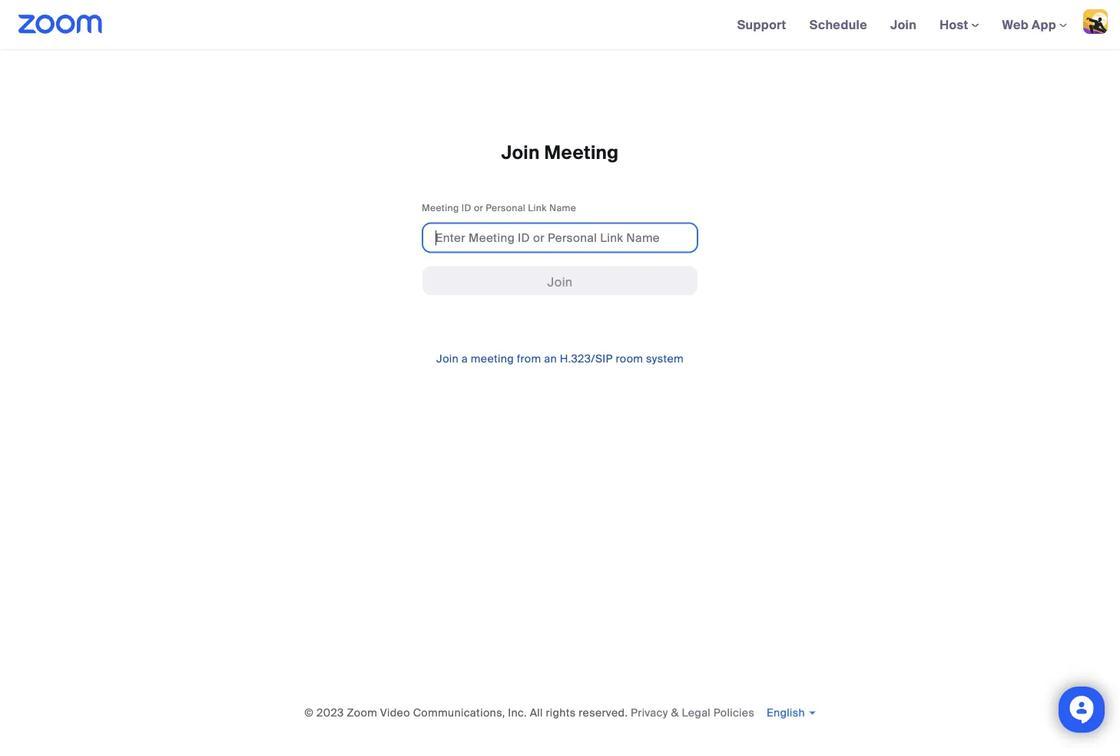 Task type: vqa. For each thing, say whether or not it's contained in the screenshot.
Personal Menu menu
no



Task type: describe. For each thing, give the bounding box(es) containing it.
support link
[[726, 0, 798, 49]]

name
[[550, 202, 577, 214]]

meetings navigation
[[726, 0, 1121, 50]]

personal
[[486, 202, 526, 214]]

or
[[474, 202, 484, 214]]

0 horizontal spatial meeting
[[422, 202, 459, 214]]

web app
[[1003, 17, 1057, 33]]

schedule
[[810, 17, 868, 33]]

join for join meeting
[[502, 141, 540, 165]]

&
[[671, 706, 679, 720]]

app
[[1032, 17, 1057, 33]]

english button
[[767, 706, 816, 720]]

policies
[[714, 706, 755, 720]]

communications,
[[413, 706, 506, 720]]

id
[[462, 202, 472, 214]]

meeting
[[471, 352, 514, 366]]

an
[[544, 352, 557, 366]]

zoom
[[347, 706, 378, 720]]

inc.
[[508, 706, 527, 720]]

link
[[528, 202, 547, 214]]

join for join 'link'
[[891, 17, 917, 33]]

privacy & legal policies link
[[631, 706, 755, 720]]

join for join a meeting from an h.323/sip room system
[[437, 352, 459, 366]]

privacy
[[631, 706, 669, 720]]

web
[[1003, 17, 1029, 33]]

support
[[738, 17, 787, 33]]

banner containing support
[[0, 0, 1121, 50]]

zoom logo image
[[18, 15, 103, 34]]

join meeting
[[502, 141, 619, 165]]

profile picture image
[[1084, 9, 1108, 34]]

room
[[616, 352, 644, 366]]



Task type: locate. For each thing, give the bounding box(es) containing it.
system
[[647, 352, 684, 366]]

join up personal
[[502, 141, 540, 165]]

video
[[380, 706, 410, 720]]

join button
[[422, 266, 699, 296]]

host
[[940, 17, 972, 33]]

join left host
[[891, 17, 917, 33]]

banner
[[0, 0, 1121, 50]]

join for join button
[[548, 274, 573, 290]]

reserved.
[[579, 706, 628, 720]]

1 horizontal spatial meeting
[[545, 141, 619, 165]]

meeting left id
[[422, 202, 459, 214]]

0 vertical spatial meeting
[[545, 141, 619, 165]]

from
[[517, 352, 542, 366]]

rights
[[546, 706, 576, 720]]

join a meeting from an h.323/sip room system
[[437, 352, 684, 366]]

join
[[891, 17, 917, 33], [502, 141, 540, 165], [548, 274, 573, 290], [437, 352, 459, 366]]

join a meeting from an h.323/sip room system link
[[437, 352, 684, 366]]

english
[[767, 706, 806, 720]]

join link
[[879, 0, 929, 49]]

legal
[[682, 706, 711, 720]]

schedule link
[[798, 0, 879, 49]]

a
[[462, 352, 468, 366]]

join down "meeting id or personal link name" text field
[[548, 274, 573, 290]]

join left a on the top left of the page
[[437, 352, 459, 366]]

meeting up name
[[545, 141, 619, 165]]

© 2023 zoom video communications, inc. all rights reserved. privacy & legal policies
[[305, 706, 755, 720]]

©
[[305, 706, 314, 720]]

join inside button
[[548, 274, 573, 290]]

host button
[[940, 17, 980, 33]]

all
[[530, 706, 543, 720]]

meeting id or personal link name
[[422, 202, 577, 214]]

1 vertical spatial meeting
[[422, 202, 459, 214]]

meeting
[[545, 141, 619, 165], [422, 202, 459, 214]]

h.323/sip
[[560, 352, 613, 366]]

join inside 'link'
[[891, 17, 917, 33]]

2023
[[317, 706, 344, 720]]

web app button
[[1003, 17, 1068, 33]]

Meeting ID or Personal Link Name text field
[[422, 223, 699, 253]]



